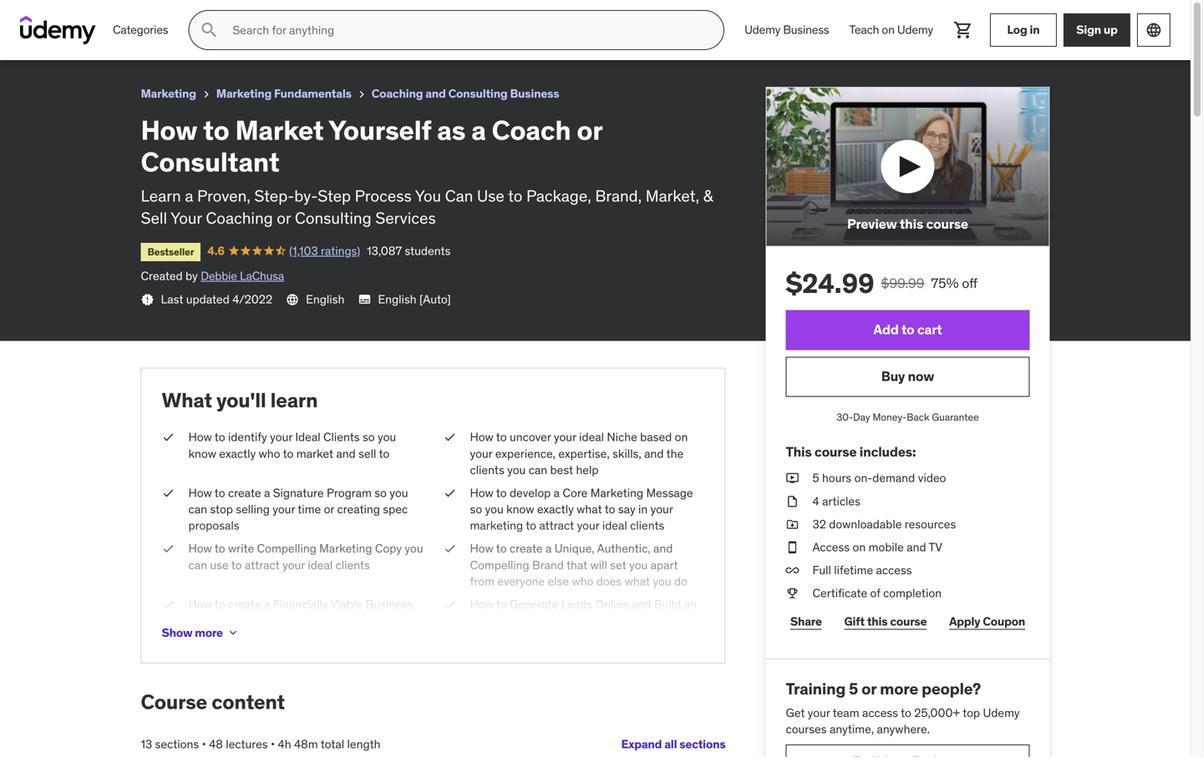 Task type: describe. For each thing, give the bounding box(es) containing it.
coaching and consulting business
[[372, 86, 559, 101]]

your inside how to create a financially viable business and understand exactly what it will take to reach your financial goals
[[220, 630, 243, 645]]

gift this course
[[844, 615, 927, 630]]

1 vertical spatial course
[[815, 444, 857, 461]]

as for how to market yourself as a coach or consultant
[[163, 7, 178, 24]]

help
[[576, 463, 599, 478]]

5 inside training 5 or more people? get your team access to 25,000+ top udemy courses anytime, anywhere.
[[849, 679, 858, 699]]

market for how to market yourself as a coach or consultant
[[61, 7, 106, 24]]

0 horizontal spatial 4.6
[[80, 29, 97, 44]]

updated
[[186, 292, 230, 307]]

0 vertical spatial in
[[1030, 22, 1040, 37]]

english for english [auto]
[[378, 292, 417, 307]]

as for how to market yourself as a coach or consultant learn a proven, step-by-step process you can use to package, brand, market, & sell your coaching or consulting services
[[437, 113, 466, 147]]

how for how to identify your ideal clients so you know exactly who to market and sell to
[[188, 430, 212, 445]]

on for access
[[853, 540, 866, 555]]

everyone
[[497, 574, 545, 590]]

0 horizontal spatial (1,103
[[117, 29, 146, 44]]

lifetime
[[834, 563, 873, 578]]

marketing
[[470, 519, 523, 534]]

and down search for anything 'text field'
[[426, 86, 446, 101]]

clients inside the how to write compelling marketing copy you can use to attract your ideal clients
[[336, 558, 370, 573]]

13 sections • 48 lectures • 4h 48m total length
[[141, 738, 381, 753]]

services
[[375, 208, 436, 228]]

and inside how to generate leads online and build an email list of interested prospects
[[632, 598, 652, 613]]

0 vertical spatial coaching
[[372, 86, 423, 101]]

by-
[[294, 186, 318, 206]]

25,000+
[[914, 706, 960, 721]]

a left submit search image
[[181, 7, 188, 24]]

show more button
[[162, 617, 240, 650]]

buy
[[881, 368, 905, 385]]

log in link
[[990, 13, 1057, 47]]

consultant for how to market yourself as a coach or consultant learn a proven, step-by-step process you can use to package, brand, market, & sell your coaching or consulting services
[[141, 146, 280, 179]]

xsmall image for full lifetime access
[[786, 563, 799, 579]]

xsmall image for how to uncover your ideal niche based on your experience, expertise, skills, and the clients you can best help
[[443, 430, 457, 446]]

preview this course
[[847, 216, 969, 233]]

debbie lachusa link
[[201, 269, 284, 284]]

0 vertical spatial bestseller
[[20, 31, 67, 44]]

set
[[610, 558, 627, 573]]

create for understand
[[228, 598, 261, 613]]

sections inside dropdown button
[[680, 738, 726, 753]]

email
[[470, 614, 499, 629]]

sign
[[1077, 22, 1101, 37]]

1 horizontal spatial students
[[405, 243, 451, 258]]

your inside the how to write compelling marketing copy you can use to attract your ideal clients
[[283, 558, 305, 573]]

best
[[550, 463, 573, 478]]

how for how to generate leads online and build an email list of interested prospects
[[470, 598, 494, 613]]

exactly for how to create a financially viable business and understand exactly what it will take to reach your financial goals
[[273, 614, 310, 629]]

core
[[563, 486, 588, 501]]

coaching and consulting business link
[[372, 84, 559, 104]]

total
[[321, 738, 344, 753]]

your down the message
[[651, 502, 673, 517]]

closed captions image
[[358, 293, 371, 306]]

share button
[[786, 606, 827, 639]]

to inside training 5 or more people? get your team access to 25,000+ top udemy courses anytime, anywhere.
[[901, 706, 912, 721]]

of inside how to generate leads online and build an email list of interested prospects
[[524, 614, 534, 629]]

what inside how to create a unique, authentic, and compelling brand that will set you apart from everyone else who does what you do
[[625, 574, 650, 590]]

can inside the how to write compelling marketing copy you can use to attract your ideal clients
[[188, 558, 207, 573]]

coach for how to market yourself as a coach or consultant learn a proven, step-by-step process you can use to package, brand, market, & sell your coaching or consulting services
[[492, 113, 571, 147]]

proposals
[[188, 519, 240, 534]]

you inside the how to write compelling marketing copy you can use to attract your ideal clients
[[405, 542, 423, 557]]

xsmall image for access on mobile and tv
[[786, 540, 799, 556]]

how for how to create a financially viable business and understand exactly what it will take to reach your financial goals
[[188, 598, 212, 613]]

2 horizontal spatial business
[[783, 22, 829, 37]]

0 vertical spatial 5
[[813, 471, 819, 486]]

buy now
[[881, 368, 935, 385]]

created
[[141, 269, 183, 284]]

ideal inside how to uncover your ideal niche based on your experience, expertise, skills, and the clients you can best help
[[579, 430, 604, 445]]

courses
[[786, 723, 827, 738]]

generate
[[510, 598, 558, 613]]

how for how to market yourself as a coach or consultant learn a proven, step-by-step process you can use to package, brand, market, & sell your coaching or consulting services
[[141, 113, 197, 147]]

teach on udemy link
[[839, 10, 943, 50]]

step
[[318, 186, 351, 206]]

to inside how to generate leads online and build an email list of interested prospects
[[496, 598, 507, 613]]

your inside how to create a signature program so you can stop selling your time or creating spec proposals
[[273, 502, 295, 517]]

expand all sections button
[[621, 729, 726, 758]]

create for can
[[228, 486, 261, 501]]

you'll
[[216, 388, 266, 413]]

log
[[1007, 22, 1028, 37]]

48
[[209, 738, 223, 753]]

and left tv
[[907, 540, 926, 555]]

submit search image
[[199, 20, 219, 40]]

xsmall image for how to generate leads online and build an email list of interested prospects
[[443, 597, 457, 613]]

you inside how to uncover your ideal niche based on your experience, expertise, skills, and the clients you can best help
[[507, 463, 526, 478]]

will inside how to create a unique, authentic, and compelling brand that will set you apart from everyone else who does what you do
[[590, 558, 607, 573]]

you down apart
[[653, 574, 672, 590]]

show more
[[162, 626, 223, 641]]

creating
[[337, 502, 380, 517]]

1 horizontal spatial bestseller
[[147, 246, 194, 258]]

1 horizontal spatial consulting
[[448, 86, 508, 101]]

more inside button
[[195, 626, 223, 641]]

how for how to create a unique, authentic, and compelling brand that will set you apart from everyone else who does what you do
[[470, 542, 494, 557]]

develop
[[510, 486, 551, 501]]

or up brand,
[[577, 113, 602, 147]]

debbie
[[201, 269, 237, 284]]

downloadable
[[829, 517, 902, 532]]

to inside how to create a unique, authentic, and compelling brand that will set you apart from everyone else who does what you do
[[496, 542, 507, 557]]

more inside training 5 or more people? get your team access to 25,000+ top udemy courses anytime, anywhere.
[[880, 679, 919, 699]]

0 horizontal spatial ratings)
[[148, 29, 188, 44]]

&
[[703, 186, 713, 206]]

ideal inside how to develop a core marketing message so you know exactly what to say in your marketing to attract your ideal clients
[[602, 519, 627, 534]]

completion
[[883, 586, 942, 601]]

unique,
[[555, 542, 595, 557]]

2 sections from the left
[[155, 738, 199, 753]]

course
[[141, 690, 207, 715]]

sign up link
[[1064, 13, 1131, 47]]

full
[[813, 563, 831, 578]]

course for gift this course
[[890, 615, 927, 630]]

apply
[[949, 615, 981, 630]]

0 vertical spatial 13,087
[[194, 29, 229, 44]]

market
[[296, 446, 333, 462]]

this
[[786, 444, 812, 461]]

and inside how to create a financially viable business and understand exactly what it will take to reach your financial goals
[[188, 614, 208, 629]]

all
[[665, 738, 677, 753]]

guarantee
[[932, 411, 979, 424]]

market for how to market yourself as a coach or consultant learn a proven, step-by-step process you can use to package, brand, market, & sell your coaching or consulting services
[[235, 113, 324, 147]]

xsmall image for last updated 4/2022
[[141, 293, 154, 307]]

buy now button
[[786, 357, 1030, 397]]

you right set
[[629, 558, 648, 573]]

0 vertical spatial 13,087 students
[[194, 29, 278, 44]]

xsmall image for how to create a financially viable business and understand exactly what it will take to reach your financial goals
[[162, 597, 175, 613]]

apply coupon
[[949, 615, 1026, 630]]

xsmall image inside show more button
[[226, 627, 240, 640]]

udemy inside udemy business link
[[745, 22, 781, 37]]

0 horizontal spatial students
[[232, 29, 278, 44]]

shopping cart with 0 items image
[[954, 20, 974, 40]]

preview
[[847, 216, 897, 233]]

certificate of completion
[[813, 586, 942, 601]]

1 vertical spatial business
[[510, 86, 559, 101]]

1 vertical spatial (1,103
[[289, 243, 318, 258]]

xsmall image for how to identify your ideal clients so you know exactly who to market and sell to
[[162, 430, 175, 446]]

udemy business
[[745, 22, 829, 37]]

attract inside how to develop a core marketing message so you know exactly what to say in your marketing to attract your ideal clients
[[539, 519, 574, 534]]

xsmall image for 32 downloadable resources
[[786, 517, 799, 533]]

how for how to market yourself as a coach or consultant
[[13, 7, 42, 24]]

training 5 or more people? get your team access to 25,000+ top udemy courses anytime, anywhere.
[[786, 679, 1020, 738]]

else
[[548, 574, 569, 590]]

1 horizontal spatial of
[[870, 586, 881, 601]]

a down coaching and consulting business link
[[471, 113, 486, 147]]

how to market yourself as a coach or consultant learn a proven, step-by-step process you can use to package, brand, market, & sell your coaching or consulting services
[[141, 113, 713, 228]]

udemy image
[[20, 16, 96, 44]]

access
[[813, 540, 850, 555]]

marketing inside how to develop a core marketing message so you know exactly what to say in your marketing to attract your ideal clients
[[591, 486, 644, 501]]

to inside button
[[902, 321, 915, 339]]

selling
[[236, 502, 270, 517]]

back
[[907, 411, 930, 424]]

cart
[[918, 321, 942, 339]]

gift this course link
[[840, 606, 932, 639]]

0 vertical spatial (1,103 ratings)
[[117, 29, 188, 44]]

xsmall image for how to create a unique, authentic, and compelling brand that will set you apart from everyone else who does what you do
[[443, 541, 457, 558]]

how to generate leads online and build an email list of interested prospects
[[470, 598, 697, 629]]

how to write compelling marketing copy you can use to attract your ideal clients
[[188, 542, 423, 573]]

udemy inside teach on udemy link
[[897, 22, 933, 37]]

add
[[874, 321, 899, 339]]

yourself for how to market yourself as a coach or consultant learn a proven, step-by-step process you can use to package, brand, market, & sell your coaching or consulting services
[[329, 113, 431, 147]]

uncover
[[510, 430, 551, 445]]

teach on udemy
[[849, 22, 933, 37]]

can inside how to create a signature program so you can stop selling your time or creating spec proposals
[[188, 502, 207, 517]]

experience,
[[495, 446, 556, 462]]

log in
[[1007, 22, 1040, 37]]

and inside how to uncover your ideal niche based on your experience, expertise, skills, and the clients you can best help
[[644, 446, 664, 462]]

30-
[[837, 411, 853, 424]]

on for teach
[[882, 22, 895, 37]]

1 vertical spatial ratings)
[[321, 243, 360, 258]]

gift
[[844, 615, 865, 630]]

xsmall image for 4 articles
[[786, 494, 799, 510]]

categories button
[[103, 10, 178, 50]]

created by debbie lachusa
[[141, 269, 284, 284]]

content
[[212, 690, 285, 715]]

off
[[962, 275, 978, 292]]

a up your
[[185, 186, 193, 206]]

fundamentals
[[274, 86, 352, 101]]

proven,
[[197, 186, 251, 206]]

you inside how to identify your ideal clients so you know exactly who to market and sell to
[[378, 430, 396, 445]]

build
[[654, 598, 681, 613]]



Task type: vqa. For each thing, say whether or not it's contained in the screenshot.
How
yes



Task type: locate. For each thing, give the bounding box(es) containing it.
consulting down search for anything 'text field'
[[448, 86, 508, 101]]

exactly down core
[[537, 502, 574, 517]]

ideal up expertise,
[[579, 430, 604, 445]]

1 vertical spatial compelling
[[470, 558, 530, 573]]

yourself for how to market yourself as a coach or consultant
[[108, 7, 160, 24]]

1 vertical spatial 13,087
[[367, 243, 402, 258]]

will up does
[[590, 558, 607, 573]]

how inside how to create a signature program so you can stop selling your time or creating spec proposals
[[188, 486, 212, 501]]

1 vertical spatial can
[[188, 502, 207, 517]]

0 horizontal spatial 13,087 students
[[194, 29, 278, 44]]

sell
[[141, 208, 167, 228]]

to inside how to create a signature program so you can stop selling your time or creating spec proposals
[[215, 486, 225, 501]]

1 vertical spatial know
[[507, 502, 534, 517]]

30-day money-back guarantee
[[837, 411, 979, 424]]

brand
[[532, 558, 564, 573]]

xsmall image
[[355, 88, 368, 101], [141, 293, 154, 307], [443, 430, 457, 446], [162, 485, 175, 502], [443, 485, 457, 502], [162, 541, 175, 558], [443, 541, 457, 558], [786, 586, 799, 602], [443, 597, 457, 613], [226, 627, 240, 640]]

on inside how to uncover your ideal niche based on your experience, expertise, skills, and the clients you can best help
[[675, 430, 688, 445]]

1 horizontal spatial yourself
[[329, 113, 431, 147]]

0 horizontal spatial yourself
[[108, 7, 160, 24]]

course inside preview this course "button"
[[926, 216, 969, 233]]

know inside how to identify your ideal clients so you know exactly who to market and sell to
[[188, 446, 216, 462]]

write
[[228, 542, 254, 557]]

exactly inside how to identify your ideal clients so you know exactly who to market and sell to
[[219, 446, 256, 462]]

0 horizontal spatial know
[[188, 446, 216, 462]]

course content
[[141, 690, 285, 715]]

1 horizontal spatial attract
[[539, 519, 574, 534]]

a inside how to create a unique, authentic, and compelling brand that will set you apart from everyone else who does what you do
[[546, 542, 552, 557]]

1 vertical spatial bestseller
[[147, 246, 194, 258]]

and inside how to identify your ideal clients so you know exactly who to market and sell to
[[336, 446, 356, 462]]

message
[[646, 486, 693, 501]]

in right say
[[638, 502, 648, 517]]

preview this course button
[[766, 87, 1050, 247]]

4/2022
[[232, 292, 273, 307]]

how to create a signature program so you can stop selling your time or creating spec proposals
[[188, 486, 408, 534]]

you up 'spec'
[[390, 486, 408, 501]]

1 vertical spatial ideal
[[602, 519, 627, 534]]

2 english from the left
[[378, 292, 417, 307]]

2 horizontal spatial on
[[882, 22, 895, 37]]

you right 'copy'
[[405, 542, 423, 557]]

1 horizontal spatial exactly
[[273, 614, 310, 629]]

how inside how to identify your ideal clients so you know exactly who to market and sell to
[[188, 430, 212, 445]]

english for english
[[306, 292, 345, 307]]

1 vertical spatial create
[[510, 542, 543, 557]]

2 vertical spatial can
[[188, 558, 207, 573]]

xsmall image for how to develop a core marketing message so you know exactly what to say in your marketing to attract your ideal clients
[[443, 485, 457, 502]]

or
[[234, 7, 247, 24], [577, 113, 602, 147], [277, 208, 291, 228], [324, 502, 334, 517], [862, 679, 877, 699]]

what left it
[[313, 614, 338, 629]]

1 vertical spatial 13,087 students
[[367, 243, 451, 258]]

show
[[162, 626, 192, 641]]

coaching
[[372, 86, 423, 101], [206, 208, 273, 228]]

how for how to create a signature program so you can stop selling your time or creating spec proposals
[[188, 486, 212, 501]]

understand
[[211, 614, 271, 629]]

xsmall image for certificate of completion
[[786, 586, 799, 602]]

know down "what" at the bottom of the page
[[188, 446, 216, 462]]

marketing fundamentals link
[[216, 84, 352, 104]]

mobile
[[869, 540, 904, 555]]

yourself inside how to market yourself as a coach or consultant learn a proven, step-by-step process you can use to package, brand, market, & sell your coaching or consulting services
[[329, 113, 431, 147]]

1 horizontal spatial coaching
[[372, 86, 423, 101]]

how to market yourself as a coach or consultant
[[13, 7, 320, 24]]

so up sell
[[363, 430, 375, 445]]

13,087 students
[[194, 29, 278, 44], [367, 243, 451, 258]]

•
[[202, 738, 206, 753], [271, 738, 275, 753]]

create for brand
[[510, 542, 543, 557]]

will inside how to create a financially viable business and understand exactly what it will take to reach your financial goals
[[351, 614, 368, 629]]

how inside how to uncover your ideal niche based on your experience, expertise, skills, and the clients you can best help
[[470, 430, 494, 445]]

spec
[[383, 502, 408, 517]]

(1,103 down how to market yourself as a coach or consultant
[[117, 29, 146, 44]]

1 sections from the left
[[680, 738, 726, 753]]

yourself left submit search image
[[108, 7, 160, 24]]

2 vertical spatial course
[[890, 615, 927, 630]]

32 downloadable resources
[[813, 517, 956, 532]]

1 horizontal spatial on
[[853, 540, 866, 555]]

0 horizontal spatial bestseller
[[20, 31, 67, 44]]

0 vertical spatial (1,103
[[117, 29, 146, 44]]

xsmall image for 5 hours on-demand video
[[786, 471, 799, 487]]

2 • from the left
[[271, 738, 275, 753]]

attract down write
[[245, 558, 280, 573]]

how inside how to develop a core marketing message so you know exactly what to say in your marketing to attract your ideal clients
[[470, 486, 494, 501]]

13
[[141, 738, 152, 753]]

5 hours on-demand video
[[813, 471, 946, 486]]

exactly inside how to create a financially viable business and understand exactly what it will take to reach your financial goals
[[273, 614, 310, 629]]

5 left hours
[[813, 471, 819, 486]]

it
[[341, 614, 348, 629]]

what inside how to create a financially viable business and understand exactly what it will take to reach your financial goals
[[313, 614, 338, 629]]

2 vertical spatial ideal
[[308, 558, 333, 573]]

can left use
[[188, 558, 207, 573]]

xsmall image down "what" at the bottom of the page
[[162, 430, 175, 446]]

5
[[813, 471, 819, 486], [849, 679, 858, 699]]

xsmall image for how to create a signature program so you can stop selling your time or creating spec proposals
[[162, 485, 175, 502]]

consultant inside how to market yourself as a coach or consultant learn a proven, step-by-step process you can use to package, brand, market, & sell your coaching or consulting services
[[141, 146, 280, 179]]

to inside how to uncover your ideal niche based on your experience, expertise, skills, and the clients you can best help
[[496, 430, 507, 445]]

0 horizontal spatial •
[[202, 738, 206, 753]]

1 horizontal spatial who
[[572, 574, 594, 590]]

this course includes:
[[786, 444, 916, 461]]

marketing link
[[141, 84, 196, 104]]

or right submit search image
[[234, 7, 247, 24]]

0 horizontal spatial 13,087
[[194, 29, 229, 44]]

do
[[674, 574, 688, 590]]

coaching up how to market yourself as a coach or consultant learn a proven, step-by-step process you can use to package, brand, market, & sell your coaching or consulting services
[[372, 86, 423, 101]]

so up marketing
[[470, 502, 482, 517]]

a inside how to develop a core marketing message so you know exactly what to say in your marketing to attract your ideal clients
[[554, 486, 560, 501]]

0 horizontal spatial business
[[366, 598, 413, 613]]

so inside how to develop a core marketing message so you know exactly what to say in your marketing to attract your ideal clients
[[470, 502, 482, 517]]

consultant for how to market yourself as a coach or consultant
[[250, 7, 320, 24]]

1 vertical spatial coaching
[[206, 208, 273, 228]]

in inside how to develop a core marketing message so you know exactly what to say in your marketing to attract your ideal clients
[[638, 502, 648, 517]]

or up the anytime,
[[862, 679, 877, 699]]

this inside "gift this course" link
[[867, 615, 888, 630]]

0 vertical spatial know
[[188, 446, 216, 462]]

0 horizontal spatial clients
[[336, 558, 370, 573]]

skills,
[[613, 446, 642, 462]]

your left experience,
[[470, 446, 493, 462]]

who down that
[[572, 574, 594, 590]]

your up expertise,
[[554, 430, 576, 445]]

you inside how to develop a core marketing message so you know exactly what to say in your marketing to attract your ideal clients
[[485, 502, 504, 517]]

(1,103
[[117, 29, 146, 44], [289, 243, 318, 258]]

ideal
[[295, 430, 321, 445]]

who inside how to identify your ideal clients so you know exactly who to market and sell to
[[259, 446, 280, 462]]

this for preview
[[900, 216, 924, 233]]

attract inside the how to write compelling marketing copy you can use to attract your ideal clients
[[245, 558, 280, 573]]

exactly down identify at bottom left
[[219, 446, 256, 462]]

1 horizontal spatial (1,103 ratings)
[[289, 243, 360, 258]]

what inside how to develop a core marketing message so you know exactly what to say in your marketing to attract your ideal clients
[[577, 502, 602, 517]]

know inside how to develop a core marketing message so you know exactly what to say in your marketing to attract your ideal clients
[[507, 502, 534, 517]]

your up financially
[[283, 558, 305, 573]]

0 horizontal spatial what
[[313, 614, 338, 629]]

1 vertical spatial as
[[437, 113, 466, 147]]

0 horizontal spatial udemy
[[745, 22, 781, 37]]

so for creating
[[375, 486, 387, 501]]

marketing fundamentals
[[216, 86, 352, 101]]

course down completion
[[890, 615, 927, 630]]

how inside how to generate leads online and build an email list of interested prospects
[[470, 598, 494, 613]]

1 english from the left
[[306, 292, 345, 307]]

yourself up process
[[329, 113, 431, 147]]

length
[[347, 738, 381, 753]]

your left ideal
[[270, 430, 292, 445]]

stop
[[210, 502, 233, 517]]

0 horizontal spatial 5
[[813, 471, 819, 486]]

0 vertical spatial as
[[163, 7, 178, 24]]

clients down say
[[630, 519, 665, 534]]

0 horizontal spatial in
[[638, 502, 648, 517]]

1 vertical spatial 5
[[849, 679, 858, 699]]

1 horizontal spatial clients
[[470, 463, 505, 478]]

13,087 students down services
[[367, 243, 451, 258]]

and inside how to create a unique, authentic, and compelling brand that will set you apart from everyone else who does what you do
[[654, 542, 673, 557]]

1 vertical spatial market
[[235, 113, 324, 147]]

create up understand
[[228, 598, 261, 613]]

2 horizontal spatial udemy
[[983, 706, 1020, 721]]

coaching down proven,
[[206, 208, 273, 228]]

who down identify at bottom left
[[259, 446, 280, 462]]

ideal up financially
[[308, 558, 333, 573]]

0 vertical spatial coach
[[191, 7, 231, 24]]

your up courses
[[808, 706, 830, 721]]

you inside how to create a signature program so you can stop selling your time or creating spec proposals
[[390, 486, 408, 501]]

4h 48m
[[278, 738, 318, 753]]

marketing down creating
[[319, 542, 372, 557]]

1 horizontal spatial sections
[[680, 738, 726, 753]]

this inside preview this course "button"
[[900, 216, 924, 233]]

lectures
[[226, 738, 268, 753]]

• left 4h 48m
[[271, 738, 275, 753]]

students down services
[[405, 243, 451, 258]]

2 vertical spatial so
[[470, 502, 482, 517]]

compelling
[[257, 542, 316, 557], [470, 558, 530, 573]]

niche
[[607, 430, 637, 445]]

Search for anything text field
[[229, 16, 704, 44]]

market down marketing fundamentals 'link'
[[235, 113, 324, 147]]

create inside how to create a signature program so you can stop selling your time or creating spec proposals
[[228, 486, 261, 501]]

create inside how to create a financially viable business and understand exactly what it will take to reach your financial goals
[[228, 598, 261, 613]]

1 horizontal spatial (1,103
[[289, 243, 318, 258]]

0 horizontal spatial exactly
[[219, 446, 256, 462]]

demand
[[873, 471, 915, 486]]

1 horizontal spatial •
[[271, 738, 275, 753]]

0 vertical spatial will
[[590, 558, 607, 573]]

1 horizontal spatial know
[[507, 502, 534, 517]]

share
[[790, 615, 822, 630]]

2 vertical spatial create
[[228, 598, 261, 613]]

4.6 up the debbie
[[207, 243, 225, 258]]

yourself
[[108, 7, 160, 24], [329, 113, 431, 147]]

coaching inside how to market yourself as a coach or consultant learn a proven, step-by-step process you can use to package, brand, market, & sell your coaching or consulting services
[[206, 208, 273, 228]]

2 horizontal spatial exactly
[[537, 502, 574, 517]]

1 horizontal spatial more
[[880, 679, 919, 699]]

business inside how to create a financially viable business and understand exactly what it will take to reach your financial goals
[[366, 598, 413, 613]]

(1,103 ratings) down how to market yourself as a coach or consultant
[[117, 29, 188, 44]]

english [auto]
[[378, 292, 451, 307]]

1 horizontal spatial compelling
[[470, 558, 530, 573]]

marketing inside 'link'
[[216, 86, 272, 101]]

anywhere.
[[877, 723, 930, 738]]

attract up unique,
[[539, 519, 574, 534]]

course language image
[[286, 293, 299, 307]]

what down core
[[577, 502, 602, 517]]

and down based
[[644, 446, 664, 462]]

copy
[[375, 542, 402, 557]]

2 horizontal spatial what
[[625, 574, 650, 590]]

1 horizontal spatial ratings)
[[321, 243, 360, 258]]

from
[[470, 574, 495, 590]]

so up 'spec'
[[375, 486, 387, 501]]

13,087 down how to market yourself as a coach or consultant
[[194, 29, 229, 44]]

or inside how to create a signature program so you can stop selling your time or creating spec proposals
[[324, 502, 334, 517]]

know down develop
[[507, 502, 534, 517]]

ideal inside the how to write compelling marketing copy you can use to attract your ideal clients
[[308, 558, 333, 573]]

clients down experience,
[[470, 463, 505, 478]]

1 vertical spatial consulting
[[295, 208, 372, 228]]

marketing up say
[[591, 486, 644, 501]]

marketing left "fundamentals"
[[216, 86, 272, 101]]

0 horizontal spatial who
[[259, 446, 280, 462]]

1 vertical spatial 4.6
[[207, 243, 225, 258]]

how inside how to create a financially viable business and understand exactly what it will take to reach your financial goals
[[188, 598, 212, 613]]

1 vertical spatial this
[[867, 615, 888, 630]]

clients inside how to develop a core marketing message so you know exactly what to say in your marketing to attract your ideal clients
[[630, 519, 665, 534]]

udemy inside training 5 or more people? get your team access to 25,000+ top udemy courses anytime, anywhere.
[[983, 706, 1020, 721]]

use
[[210, 558, 229, 573]]

course up 75%
[[926, 216, 969, 233]]

how for how to uncover your ideal niche based on your experience, expertise, skills, and the clients you can best help
[[470, 430, 494, 445]]

consultant up proven,
[[141, 146, 280, 179]]

(1,103 ratings) down step
[[289, 243, 360, 258]]

coach for how to market yourself as a coach or consultant
[[191, 7, 231, 24]]

consulting down step
[[295, 208, 372, 228]]

0 vertical spatial course
[[926, 216, 969, 233]]

how inside how to market yourself as a coach or consultant learn a proven, step-by-step process you can use to package, brand, market, & sell your coaching or consulting services
[[141, 113, 197, 147]]

how inside the how to write compelling marketing copy you can use to attract your ideal clients
[[188, 542, 212, 557]]

so inside how to create a signature program so you can stop selling your time or creating spec proposals
[[375, 486, 387, 501]]

a up brand
[[546, 542, 552, 557]]

how for how to write compelling marketing copy you can use to attract your ideal clients
[[188, 542, 212, 557]]

exactly down financially
[[273, 614, 310, 629]]

compelling inside how to create a unique, authentic, and compelling brand that will set you apart from everyone else who does what you do
[[470, 558, 530, 573]]

1 • from the left
[[202, 738, 206, 753]]

0 vertical spatial on
[[882, 22, 895, 37]]

1 vertical spatial coach
[[492, 113, 571, 147]]

0 vertical spatial consultant
[[250, 7, 320, 24]]

on
[[882, 22, 895, 37], [675, 430, 688, 445], [853, 540, 866, 555]]

of down generate
[[524, 614, 534, 629]]

compelling inside the how to write compelling marketing copy you can use to attract your ideal clients
[[257, 542, 316, 557]]

a left core
[[554, 486, 560, 501]]

and up 'reach'
[[188, 614, 208, 629]]

your inside training 5 or more people? get your team access to 25,000+ top udemy courses anytime, anywhere.
[[808, 706, 830, 721]]

marketing down categories dropdown button at left top
[[141, 86, 196, 101]]

0 vertical spatial create
[[228, 486, 261, 501]]

0 horizontal spatial of
[[524, 614, 534, 629]]

say
[[618, 502, 636, 517]]

reach
[[188, 630, 218, 645]]

xsmall image left full
[[786, 563, 799, 579]]

access up the anywhere.
[[862, 706, 898, 721]]

xsmall image for how to write compelling marketing copy you can use to attract your ideal clients
[[162, 541, 175, 558]]

1 horizontal spatial will
[[590, 558, 607, 573]]

can down experience,
[[529, 463, 548, 478]]

coupon
[[983, 615, 1026, 630]]

1 horizontal spatial this
[[900, 216, 924, 233]]

32
[[813, 517, 826, 532]]

so for sell
[[363, 430, 375, 445]]

2 vertical spatial business
[[366, 598, 413, 613]]

0 vertical spatial 4.6
[[80, 29, 97, 44]]

1 vertical spatial exactly
[[537, 502, 574, 517]]

exactly for how to identify your ideal clients so you know exactly who to market and sell to
[[219, 446, 256, 462]]

a inside how to create a financially viable business and understand exactly what it will take to reach your financial goals
[[264, 598, 270, 613]]

course inside "gift this course" link
[[890, 615, 927, 630]]

market inside how to market yourself as a coach or consultant learn a proven, step-by-step process you can use to package, brand, market, & sell your coaching or consulting services
[[235, 113, 324, 147]]

1 vertical spatial on
[[675, 430, 688, 445]]

0 vertical spatial so
[[363, 430, 375, 445]]

last updated 4/2022
[[161, 292, 273, 307]]

13,087 students down how to market yourself as a coach or consultant
[[194, 29, 278, 44]]

2 vertical spatial clients
[[336, 558, 370, 573]]

sections right 13
[[155, 738, 199, 753]]

top
[[963, 706, 980, 721]]

coach right categories
[[191, 7, 231, 24]]

sections right all
[[680, 738, 726, 753]]

up
[[1104, 22, 1118, 37]]

create inside how to create a unique, authentic, and compelling brand that will set you apart from everyone else who does what you do
[[510, 542, 543, 557]]

2 vertical spatial exactly
[[273, 614, 310, 629]]

0 horizontal spatial as
[[163, 7, 178, 24]]

expand
[[621, 738, 662, 753]]

day
[[853, 411, 870, 424]]

as down coaching and consulting business link
[[437, 113, 466, 147]]

1 vertical spatial will
[[351, 614, 368, 629]]

or inside training 5 or more people? get your team access to 25,000+ top udemy courses anytime, anywhere.
[[862, 679, 877, 699]]

2 horizontal spatial clients
[[630, 519, 665, 534]]

you
[[378, 430, 396, 445], [507, 463, 526, 478], [390, 486, 408, 501], [485, 502, 504, 517], [405, 542, 423, 557], [629, 558, 648, 573], [653, 574, 672, 590]]

what
[[577, 502, 602, 517], [625, 574, 650, 590], [313, 614, 338, 629]]

can inside how to uncover your ideal niche based on your experience, expertise, skills, and the clients you can best help
[[529, 463, 548, 478]]

0 vertical spatial ideal
[[579, 430, 604, 445]]

as left submit search image
[[163, 7, 178, 24]]

as inside how to market yourself as a coach or consultant learn a proven, step-by-step process you can use to package, brand, market, & sell your coaching or consulting services
[[437, 113, 466, 147]]

xsmall image down this
[[786, 471, 799, 487]]

your
[[170, 208, 202, 228]]

xsmall image right marketing link
[[200, 88, 213, 101]]

0 horizontal spatial (1,103 ratings)
[[117, 29, 188, 44]]

and left build
[[632, 598, 652, 613]]

how for how to develop a core marketing message so you know exactly what to say in your marketing to attract your ideal clients
[[470, 486, 494, 501]]

consultant right submit search image
[[250, 7, 320, 24]]

apart
[[651, 558, 678, 573]]

consulting inside how to market yourself as a coach or consultant learn a proven, step-by-step process you can use to package, brand, market, & sell your coaching or consulting services
[[295, 208, 372, 228]]

will
[[590, 558, 607, 573], [351, 614, 368, 629]]

ideal down say
[[602, 519, 627, 534]]

your up unique,
[[577, 519, 600, 534]]

xsmall image
[[200, 88, 213, 101], [162, 430, 175, 446], [786, 471, 799, 487], [786, 494, 799, 510], [786, 517, 799, 533], [786, 540, 799, 556], [786, 563, 799, 579], [162, 597, 175, 613]]

xsmall image left access
[[786, 540, 799, 556]]

a
[[181, 7, 188, 24], [471, 113, 486, 147], [185, 186, 193, 206], [264, 486, 270, 501], [554, 486, 560, 501], [546, 542, 552, 557], [264, 598, 270, 613]]

or down step-
[[277, 208, 291, 228]]

students
[[232, 29, 278, 44], [405, 243, 451, 258]]

a up understand
[[264, 598, 270, 613]]

1 vertical spatial students
[[405, 243, 451, 258]]

and down clients
[[336, 446, 356, 462]]

0 vertical spatial can
[[529, 463, 548, 478]]

in right log
[[1030, 22, 1040, 37]]

compelling down how to create a signature program so you can stop selling your time or creating spec proposals
[[257, 542, 316, 557]]

exactly inside how to develop a core marketing message so you know exactly what to say in your marketing to attract your ideal clients
[[537, 502, 574, 517]]

you up marketing
[[485, 502, 504, 517]]

coach inside how to market yourself as a coach or consultant learn a proven, step-by-step process you can use to package, brand, market, & sell your coaching or consulting services
[[492, 113, 571, 147]]

13,087 down services
[[367, 243, 402, 258]]

[auto]
[[419, 292, 451, 307]]

1 horizontal spatial 5
[[849, 679, 858, 699]]

0 horizontal spatial sections
[[155, 738, 199, 753]]

goals
[[292, 630, 320, 645]]

coach up package,
[[492, 113, 571, 147]]

1 horizontal spatial udemy
[[897, 22, 933, 37]]

0 vertical spatial compelling
[[257, 542, 316, 557]]

signature
[[273, 486, 324, 501]]

get
[[786, 706, 805, 721]]

(1,103 ratings)
[[117, 29, 188, 44], [289, 243, 360, 258]]

marketing
[[141, 86, 196, 101], [216, 86, 272, 101], [591, 486, 644, 501], [319, 542, 372, 557]]

your inside how to identify your ideal clients so you know exactly who to market and sell to
[[270, 430, 292, 445]]

access inside training 5 or more people? get your team access to 25,000+ top udemy courses anytime, anywhere.
[[862, 706, 898, 721]]

more right show
[[195, 626, 223, 641]]

marketing inside the how to write compelling marketing copy you can use to attract your ideal clients
[[319, 542, 372, 557]]

full lifetime access
[[813, 563, 912, 578]]

this for gift
[[867, 615, 888, 630]]

will right it
[[351, 614, 368, 629]]

0 vertical spatial who
[[259, 446, 280, 462]]

0 vertical spatial clients
[[470, 463, 505, 478]]

a inside how to create a signature program so you can stop selling your time or creating spec proposals
[[264, 486, 270, 501]]

who inside how to create a unique, authentic, and compelling brand that will set you apart from everyone else who does what you do
[[572, 574, 594, 590]]

choose a language image
[[1146, 22, 1162, 38]]

you down experience,
[[507, 463, 526, 478]]

create up brand
[[510, 542, 543, 557]]

0 vertical spatial yourself
[[108, 7, 160, 24]]

xsmall image left 4
[[786, 494, 799, 510]]

can
[[529, 463, 548, 478], [188, 502, 207, 517], [188, 558, 207, 573]]

of down full lifetime access
[[870, 586, 881, 601]]

1 horizontal spatial market
[[235, 113, 324, 147]]

0 vertical spatial what
[[577, 502, 602, 517]]

on up the
[[675, 430, 688, 445]]

udemy business link
[[735, 10, 839, 50]]

xsmall image left 32
[[786, 517, 799, 533]]

how inside how to create a unique, authentic, and compelling brand that will set you apart from everyone else who does what you do
[[470, 542, 494, 557]]

0 horizontal spatial on
[[675, 430, 688, 445]]

english right closed captions icon
[[378, 292, 417, 307]]

0 vertical spatial access
[[876, 563, 912, 578]]

so inside how to identify your ideal clients so you know exactly who to market and sell to
[[363, 430, 375, 445]]

clients inside how to uncover your ideal niche based on your experience, expertise, skills, and the clients you can best help
[[470, 463, 505, 478]]

course for preview this course
[[926, 216, 969, 233]]



